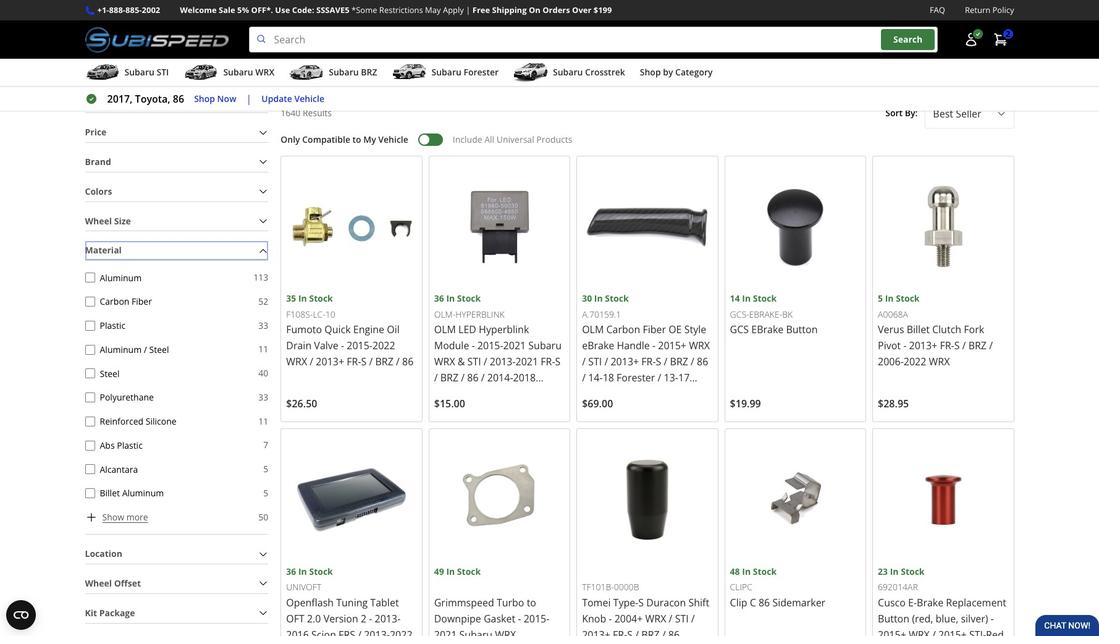 Task type: vqa. For each thing, say whether or not it's contained in the screenshot.
Subaru Crosstrek dropdown button
yes



Task type: locate. For each thing, give the bounding box(es) containing it.
0 vertical spatial aluminum
[[100, 272, 142, 284]]

stock inside 5 in stock a0068a verus billet clutch fork pivot - 2013+ fr-s / brz / 2006-2022 wrx
[[897, 293, 920, 304]]

may
[[425, 4, 441, 15]]

subaru for subaru wrx
[[223, 66, 253, 78]]

2013+ inside 30 in stock a.70159.1 olm carbon fiber oe style ebrake handle - 2015+ wrx / sti / 2013+ fr-s / brz / 86 / 14-18 forester / 13-17 crosstrek
[[611, 355, 639, 369]]

2 olm from the left
[[582, 323, 604, 337]]

+1-888-885-2002
[[97, 4, 160, 15]]

stock for clip
[[753, 566, 777, 577]]

clip c 86 sidemarker image
[[731, 434, 861, 565]]

Select... button
[[926, 99, 1015, 129]]

1 vertical spatial 2022
[[904, 355, 927, 369]]

0 vertical spatial button
[[787, 323, 818, 337]]

shop left by
[[640, 66, 661, 78]]

fr- inside 30 in stock a.70159.1 olm carbon fiber oe style ebrake handle - 2015+ wrx / sti / 2013+ fr-s / brz / 86 / 14-18 forester / 13-17 crosstrek
[[642, 355, 656, 369]]

0 horizontal spatial carbon
[[100, 296, 129, 307]]

11 for aluminum / steel
[[259, 343, 268, 355]]

86 inside 48 in stock clipc clip c 86 sidemarker
[[759, 596, 770, 609]]

select... image
[[997, 109, 1007, 119]]

1 wheel from the top
[[85, 215, 112, 227]]

2018
[[513, 371, 536, 385]]

2021 inside grimmspeed turbo to downpipe gasket - 2015- 2021 subaru wrx
[[434, 628, 457, 636]]

subaru right a subaru forester thumbnail image
[[432, 66, 462, 78]]

show more
[[102, 511, 148, 523]]

olm inside 36 in stock olm-hyperblink olm led hyperblink module - 2015-2021 subaru wrx & sti / 2013-2021 fr-s / brz / 86 / 2014-2018 forester / 2013-2017 crosstrek / 2012-2016 impreza / 2010-2014 outback
[[434, 323, 456, 337]]

0 vertical spatial billet
[[907, 323, 930, 337]]

0 horizontal spatial olm
[[434, 323, 456, 337]]

2013+ down handle
[[611, 355, 639, 369]]

0 horizontal spatial 2015+
[[659, 339, 687, 353]]

36 inside 36 in stock univoft openflash tuning tablet oft 2.0 version 2 - 2013- 2016 scion frs / 2013-20
[[286, 566, 296, 577]]

0 horizontal spatial fiber
[[132, 296, 152, 307]]

wheel inside dropdown button
[[85, 215, 112, 227]]

48
[[731, 566, 740, 577]]

2021 down downpipe at left bottom
[[434, 628, 457, 636]]

86 inside "35 in stock f108s-lc-10 fumoto quick engine oil drain valve - 2015-2022 wrx / 2013+ fr-s / brz / 86"
[[402, 355, 414, 369]]

colors
[[85, 185, 112, 197]]

2013+ down "clutch"
[[910, 339, 938, 353]]

2022 down verus
[[904, 355, 927, 369]]

stock inside "23 in stock 692014ar cusco e-brake replacement button (red, blue, silver) - 2015+ wrx / 2015+ sti-red"
[[901, 566, 925, 577]]

2006-
[[879, 355, 904, 369]]

olm down olm-
[[434, 323, 456, 337]]

wings
[[382, 29, 405, 40]]

type-
[[614, 596, 639, 609]]

now
[[217, 93, 237, 104]]

5 down 7
[[264, 463, 268, 475]]

5 up 50
[[264, 487, 268, 499]]

&
[[374, 29, 380, 40], [458, 355, 465, 369]]

5 in stock a0068a verus billet clutch fork pivot - 2013+ fr-s / brz / 2006-2022 wrx
[[879, 293, 994, 369]]

faq
[[930, 4, 946, 15]]

gcs
[[731, 323, 749, 337]]

aluminum for aluminum
[[100, 272, 142, 284]]

in up olm-
[[447, 293, 455, 304]]

2021 down hyperblink in the left bottom of the page
[[504, 339, 526, 353]]

sti-
[[970, 628, 987, 636]]

1 vertical spatial vehicle
[[379, 134, 409, 145]]

in right the 14
[[743, 293, 751, 304]]

2013+ down valve at the bottom
[[316, 355, 344, 369]]

univoft
[[286, 581, 322, 593]]

1 vertical spatial 5
[[264, 463, 268, 475]]

2017, toyota, 86
[[107, 92, 184, 106]]

brand button
[[85, 153, 268, 172]]

wheels
[[830, 29, 857, 40]]

0 vertical spatial 2016
[[513, 403, 536, 417]]

2 vertical spatial aluminum
[[122, 487, 164, 499]]

vehicle up "1640 results"
[[295, 93, 325, 104]]

- inside 36 in stock olm-hyperblink olm led hyperblink module - 2015-2021 subaru wrx & sti / 2013-2021 fr-s / brz / 86 / 2014-2018 forester / 2013-2017 crosstrek / 2012-2016 impreza / 2010-2014 outback
[[472, 339, 475, 353]]

exhaust headers and manifolds
[[568, 29, 649, 53]]

- right pivot
[[904, 339, 907, 353]]

7
[[264, 439, 268, 451]]

s inside "35 in stock f108s-lc-10 fumoto quick engine oil drain valve - 2015-2022 wrx / 2013+ fr-s / brz / 86"
[[361, 355, 367, 369]]

wrx down drain
[[286, 355, 307, 369]]

1 horizontal spatial steel
[[149, 344, 169, 355]]

subaru sti button
[[85, 61, 169, 86]]

in for verus
[[886, 293, 894, 304]]

to inside grimmspeed turbo to downpipe gasket - 2015- 2021 subaru wrx
[[527, 596, 537, 609]]

fiber
[[132, 296, 152, 307], [643, 323, 666, 337]]

stock inside 30 in stock a.70159.1 olm carbon fiber oe style ebrake handle - 2015+ wrx / sti / 2013+ fr-s / brz / 86 / 14-18 forester / 13-17 crosstrek
[[605, 293, 629, 304]]

vehicle right my
[[379, 134, 409, 145]]

replacement
[[947, 596, 1007, 609]]

subaru wrx button
[[184, 61, 275, 86]]

0 vertical spatial forester
[[464, 66, 499, 78]]

to for compatible
[[353, 134, 361, 145]]

crosstrek inside 36 in stock olm-hyperblink olm led hyperblink module - 2015-2021 subaru wrx & sti / 2013-2021 fr-s / brz / 86 / 2014-2018 forester / 2013-2017 crosstrek / 2012-2016 impreza / 2010-2014 outback
[[434, 403, 478, 417]]

sti inside 36 in stock olm-hyperblink olm led hyperblink module - 2015-2021 subaru wrx & sti / 2013-2021 fr-s / brz / 86 / 2014-2018 forester / 2013-2017 crosstrek / 2012-2016 impreza / 2010-2014 outback
[[468, 355, 481, 369]]

2015+ down blue,
[[939, 628, 967, 636]]

0 horizontal spatial 36
[[286, 566, 296, 577]]

subaru right a subaru crosstrek thumbnail image
[[553, 66, 583, 78]]

brz down spoilers & wings
[[361, 66, 377, 78]]

1 vertical spatial 2
[[361, 612, 367, 626]]

polyurethane
[[100, 392, 154, 403]]

- down led
[[472, 339, 475, 353]]

carbon up handle
[[607, 323, 641, 337]]

c
[[750, 596, 757, 609]]

carbon right carbon fiber button at the left
[[100, 296, 129, 307]]

apply
[[443, 4, 464, 15]]

wheel left offset
[[85, 577, 112, 589]]

wrx down module
[[434, 355, 455, 369]]

2022 inside "35 in stock f108s-lc-10 fumoto quick engine oil drain valve - 2015-2022 wrx / 2013+ fr-s / brz / 86"
[[373, 339, 395, 353]]

- right valve at the bottom
[[341, 339, 344, 353]]

location
[[85, 548, 122, 560]]

2013+ inside tf101b-0000b tomei type-s duracon shift knob - 2004+ wrx / sti / 2013+ fr-s / brz / 86
[[582, 628, 611, 636]]

code:
[[292, 4, 314, 15]]

0000b
[[614, 581, 640, 593]]

1640
[[281, 107, 301, 119]]

sti down module
[[468, 355, 481, 369]]

package
[[99, 607, 135, 619]]

shop for shop by category
[[640, 66, 661, 78]]

and
[[635, 29, 649, 40]]

- right knob
[[609, 612, 612, 626]]

in inside '14 in stock gcs-ebrake-bk gcs ebrake button'
[[743, 293, 751, 304]]

0 horizontal spatial 2022
[[373, 339, 395, 353]]

wheel left the size
[[85, 215, 112, 227]]

aluminum for aluminum / steel
[[100, 344, 142, 355]]

1 horizontal spatial |
[[466, 4, 471, 15]]

in inside 5 in stock a0068a verus billet clutch fork pivot - 2013+ fr-s / brz / 2006-2022 wrx
[[886, 293, 894, 304]]

5 up a0068a
[[879, 293, 883, 304]]

1 vertical spatial aluminum
[[100, 344, 142, 355]]

subaru up now
[[223, 66, 253, 78]]

0 horizontal spatial 2015-
[[347, 339, 373, 353]]

2016 down oft
[[286, 628, 309, 636]]

1 horizontal spatial 2015-
[[478, 339, 504, 353]]

stock for olm
[[605, 293, 629, 304]]

brz inside tf101b-0000b tomei type-s duracon shift knob - 2004+ wrx / sti / 2013+ fr-s / brz / 86
[[642, 628, 660, 636]]

0 vertical spatial 5
[[879, 293, 883, 304]]

fog lights
[[707, 29, 745, 40]]

aluminum up more
[[122, 487, 164, 499]]

only compatible to my vehicle
[[281, 134, 409, 145]]

1 vertical spatial 36
[[286, 566, 296, 577]]

2 vertical spatial crosstrek
[[434, 403, 478, 417]]

-
[[341, 339, 344, 353], [472, 339, 475, 353], [653, 339, 656, 353], [904, 339, 907, 353], [369, 612, 372, 626], [518, 612, 521, 626], [609, 612, 612, 626], [991, 612, 995, 626]]

subaru inside dropdown button
[[329, 66, 359, 78]]

olm-
[[434, 308, 456, 320]]

button for e-
[[879, 612, 910, 626]]

sort by:
[[886, 107, 918, 119]]

36 for hyperblink
[[434, 293, 444, 304]]

stock for openflash
[[309, 566, 333, 577]]

2016 down '2017'
[[513, 403, 536, 417]]

1 vertical spatial wheel
[[85, 577, 112, 589]]

stock for lc-
[[309, 293, 333, 304]]

1 vertical spatial |
[[246, 92, 252, 106]]

crosstrek down "18"
[[582, 387, 626, 401]]

fr- inside 36 in stock olm-hyperblink olm led hyperblink module - 2015-2021 subaru wrx & sti / 2013-2021 fr-s / brz / 86 / 2014-2018 forester / 2013-2017 crosstrek / 2012-2016 impreza / 2010-2014 outback
[[541, 355, 556, 369]]

sti inside 30 in stock a.70159.1 olm carbon fiber oe style ebrake handle - 2015+ wrx / sti / 2013+ fr-s / brz / 86 / 14-18 forester / 13-17 crosstrek
[[589, 355, 602, 369]]

subaru up 2018
[[529, 339, 562, 353]]

my
[[364, 134, 376, 145]]

2015- down turbo
[[524, 612, 550, 626]]

abs
[[100, 439, 115, 451]]

1 horizontal spatial carbon
[[607, 323, 641, 337]]

1 horizontal spatial 36
[[434, 293, 444, 304]]

in for hyperblink
[[447, 293, 455, 304]]

1 vertical spatial crosstrek
[[582, 387, 626, 401]]

wrx inside tf101b-0000b tomei type-s duracon shift knob - 2004+ wrx / sti / 2013+ fr-s / brz / 86
[[646, 612, 667, 626]]

1 horizontal spatial 2022
[[904, 355, 927, 369]]

to for turbo
[[527, 596, 537, 609]]

stock up the hyperblink
[[457, 293, 481, 304]]

button image
[[964, 32, 979, 47]]

0 horizontal spatial vehicle
[[295, 93, 325, 104]]

0 vertical spatial crosstrek
[[585, 66, 626, 78]]

2 vertical spatial 2021
[[434, 628, 457, 636]]

0 vertical spatial 2022
[[373, 339, 395, 353]]

2 inside button
[[1006, 28, 1011, 40]]

33 down the 40
[[259, 391, 268, 403]]

shop left now
[[194, 93, 215, 104]]

0 horizontal spatial |
[[246, 92, 252, 106]]

wrx down style
[[689, 339, 710, 353]]

2 wheel from the top
[[85, 577, 112, 589]]

stock up 692014ar
[[901, 566, 925, 577]]

button inside "23 in stock 692014ar cusco e-brake replacement button (red, blue, silver) - 2015+ wrx / 2015+ sti-red"
[[879, 612, 910, 626]]

2015+ down cusco
[[879, 628, 907, 636]]

drain
[[286, 339, 312, 353]]

search
[[894, 34, 923, 45]]

885-
[[126, 4, 142, 15]]

1 vertical spatial button
[[879, 612, 910, 626]]

1 olm from the left
[[434, 323, 456, 337]]

stock inside 36 in stock olm-hyperblink olm led hyperblink module - 2015-2021 subaru wrx & sti / 2013-2021 fr-s / brz / 86 / 2014-2018 forester / 2013-2017 crosstrek / 2012-2016 impreza / 2010-2014 outback
[[457, 293, 481, 304]]

in right 48
[[743, 566, 751, 577]]

in inside 36 in stock olm-hyperblink olm led hyperblink module - 2015-2021 subaru wrx & sti / 2013-2021 fr-s / brz / 86 / 2014-2018 forester / 2013-2017 crosstrek / 2012-2016 impreza / 2010-2014 outback
[[447, 293, 455, 304]]

olm inside 30 in stock a.70159.1 olm carbon fiber oe style ebrake handle - 2015+ wrx / sti / 2013+ fr-s / brz / 86 / 14-18 forester / 13-17 crosstrek
[[582, 323, 604, 337]]

forester up impreza on the bottom of the page
[[434, 387, 473, 401]]

2 11 from the top
[[259, 415, 268, 427]]

2013-
[[490, 355, 516, 369], [482, 387, 508, 401], [375, 612, 401, 626], [364, 628, 390, 636]]

2 vertical spatial forester
[[434, 387, 473, 401]]

0 horizontal spatial billet
[[100, 487, 120, 499]]

subaru for subaru sti
[[125, 66, 154, 78]]

1 horizontal spatial shop
[[640, 66, 661, 78]]

wrx up the update
[[256, 66, 275, 78]]

50
[[259, 511, 268, 523]]

include all universal products
[[453, 134, 573, 145]]

0 horizontal spatial 2016
[[286, 628, 309, 636]]

36 inside 36 in stock olm-hyperblink olm led hyperblink module - 2015-2021 subaru wrx & sti / 2013-2021 fr-s / brz / 86 / 2014-2018 forester / 2013-2017 crosstrek / 2012-2016 impreza / 2010-2014 outback
[[434, 293, 444, 304]]

Abs Plastic button
[[85, 441, 95, 450]]

shop inside dropdown button
[[640, 66, 661, 78]]

1 vertical spatial fiber
[[643, 323, 666, 337]]

crosstrek down manifolds
[[585, 66, 626, 78]]

spoilers
[[342, 29, 372, 40]]

olm carbon fiber oe style ebrake handle - 2015+ wrx / sti / 2013+ fr-s / brz / 86 / 14-18 forester / 13-17 crosstrek image
[[582, 161, 713, 292]]

- right handle
[[653, 339, 656, 353]]

policy
[[993, 4, 1015, 15]]

in
[[299, 293, 307, 304], [447, 293, 455, 304], [595, 293, 603, 304], [743, 293, 751, 304], [886, 293, 894, 304], [299, 566, 307, 577], [447, 566, 455, 577], [743, 566, 751, 577], [891, 566, 899, 577]]

2 inside 36 in stock univoft openflash tuning tablet oft 2.0 version 2 - 2013- 2016 scion frs / 2013-20
[[361, 612, 367, 626]]

0 horizontal spatial &
[[374, 29, 380, 40]]

sti up toyota, at the left top of page
[[157, 66, 169, 78]]

to left my
[[353, 134, 361, 145]]

& left the wings at the top of page
[[374, 29, 380, 40]]

billet aluminum
[[100, 487, 164, 499]]

steel up polyurethane
[[149, 344, 169, 355]]

Billet Aluminum button
[[85, 488, 95, 498]]

*some restrictions may apply | free shipping on orders over $199
[[352, 4, 612, 15]]

brz inside dropdown button
[[361, 66, 377, 78]]

2 vertical spatial 5
[[264, 487, 268, 499]]

1 horizontal spatial button
[[879, 612, 910, 626]]

36 up 'univoft'
[[286, 566, 296, 577]]

1 vertical spatial 11
[[259, 415, 268, 427]]

stock
[[309, 293, 333, 304], [457, 293, 481, 304], [605, 293, 629, 304], [753, 293, 777, 304], [897, 293, 920, 304], [309, 566, 333, 577], [457, 566, 481, 577], [753, 566, 777, 577], [901, 566, 925, 577]]

1 horizontal spatial billet
[[907, 323, 930, 337]]

& down module
[[458, 355, 465, 369]]

1 33 from the top
[[259, 319, 268, 331]]

in inside 48 in stock clipc clip c 86 sidemarker
[[743, 566, 751, 577]]

0 vertical spatial 36
[[434, 293, 444, 304]]

wrx down gasket
[[495, 628, 516, 636]]

brz up the 17
[[671, 355, 689, 369]]

33 for plastic
[[259, 319, 268, 331]]

a subaru crosstrek thumbnail image image
[[514, 63, 548, 82]]

forester right "18"
[[617, 371, 656, 385]]

stock inside 36 in stock univoft openflash tuning tablet oft 2.0 version 2 - 2013- 2016 scion frs / 2013-20
[[309, 566, 333, 577]]

billet right verus
[[907, 323, 930, 337]]

quick
[[325, 323, 351, 337]]

1 vertical spatial forester
[[617, 371, 656, 385]]

- inside "35 in stock f108s-lc-10 fumoto quick engine oil drain valve - 2015-2022 wrx / 2013+ fr-s / brz / 86"
[[341, 339, 344, 353]]

0 vertical spatial 11
[[259, 343, 268, 355]]

1 horizontal spatial &
[[458, 355, 465, 369]]

1 horizontal spatial fiber
[[643, 323, 666, 337]]

2 horizontal spatial 2015-
[[524, 612, 550, 626]]

button inside '14 in stock gcs-ebrake-bk gcs ebrake button'
[[787, 323, 818, 337]]

0 vertical spatial to
[[353, 134, 361, 145]]

1 vertical spatial 2016
[[286, 628, 309, 636]]

1 vertical spatial &
[[458, 355, 465, 369]]

subaru for subaru brz
[[329, 66, 359, 78]]

2015+ down oe
[[659, 339, 687, 353]]

23
[[879, 566, 888, 577]]

1 11 from the top
[[259, 343, 268, 355]]

1 horizontal spatial to
[[527, 596, 537, 609]]

wheel for wheel size
[[85, 215, 112, 227]]

fiber up aluminum / steel
[[132, 296, 152, 307]]

0 horizontal spatial steel
[[100, 368, 120, 379]]

0 vertical spatial fiber
[[132, 296, 152, 307]]

2 33 from the top
[[259, 391, 268, 403]]

wheel inside dropdown button
[[85, 577, 112, 589]]

0 vertical spatial vehicle
[[295, 93, 325, 104]]

shift
[[689, 596, 710, 609]]

0 vertical spatial carbon
[[100, 296, 129, 307]]

subaru right a subaru brz thumbnail image
[[329, 66, 359, 78]]

in right 35
[[299, 293, 307, 304]]

wrx down "(red,"
[[909, 628, 930, 636]]

billet right billet aluminum button
[[100, 487, 120, 499]]

0 vertical spatial 2
[[1006, 28, 1011, 40]]

steel
[[149, 344, 169, 355], [100, 368, 120, 379]]

- inside "23 in stock 692014ar cusco e-brake replacement button (red, blue, silver) - 2015+ wrx / 2015+ sti-red"
[[991, 612, 995, 626]]

1 horizontal spatial 2
[[1006, 28, 1011, 40]]

36 up olm-
[[434, 293, 444, 304]]

stock up a.70159.1
[[605, 293, 629, 304]]

86
[[173, 92, 184, 106], [402, 355, 414, 369], [697, 355, 709, 369], [468, 371, 479, 385], [759, 596, 770, 609], [669, 628, 680, 636]]

2021
[[504, 339, 526, 353], [516, 355, 539, 369], [434, 628, 457, 636]]

0 vertical spatial plastic
[[100, 320, 126, 331]]

/ inside 36 in stock univoft openflash tuning tablet oft 2.0 version 2 - 2013- 2016 scion frs / 2013-20
[[358, 628, 362, 636]]

11 up the 40
[[259, 343, 268, 355]]

0 vertical spatial |
[[466, 4, 471, 15]]

openflash tuning tablet oft 2.0 version 2 - 2013-2016 scion frs / 2013-2022 subaru brz / toyota 86 image
[[286, 434, 417, 565]]

0 vertical spatial &
[[374, 29, 380, 40]]

1 vertical spatial to
[[527, 596, 537, 609]]

1 horizontal spatial olm
[[582, 323, 604, 337]]

Polyurethane button
[[85, 393, 95, 403]]

- down tablet
[[369, 612, 372, 626]]

button down cusco
[[879, 612, 910, 626]]

86 inside 30 in stock a.70159.1 olm carbon fiber oe style ebrake handle - 2015+ wrx / sti / 2013+ fr-s / brz / 86 / 14-18 forester / 13-17 crosstrek
[[697, 355, 709, 369]]

33 for polyurethane
[[259, 391, 268, 403]]

in inside "23 in stock 692014ar cusco e-brake replacement button (red, blue, silver) - 2015+ wrx / 2015+ sti-red"
[[891, 566, 899, 577]]

crosstrek up impreza on the bottom of the page
[[434, 403, 478, 417]]

stock inside 48 in stock clipc clip c 86 sidemarker
[[753, 566, 777, 577]]

2 down tuning
[[361, 612, 367, 626]]

intercoolers image
[[908, 0, 1014, 24]]

crosstrek
[[585, 66, 626, 78], [582, 387, 626, 401], [434, 403, 478, 417]]

0 vertical spatial shop
[[640, 66, 661, 78]]

1 horizontal spatial 2015+
[[879, 628, 907, 636]]

0 vertical spatial 33
[[259, 319, 268, 331]]

in inside 30 in stock a.70159.1 olm carbon fiber oe style ebrake handle - 2015+ wrx / sti / 2013+ fr-s / brz / 86 / 14-18 forester / 13-17 crosstrek
[[595, 293, 603, 304]]

brz down fork
[[969, 339, 987, 353]]

crosstrek inside 30 in stock a.70159.1 olm carbon fiber oe style ebrake handle - 2015+ wrx / sti / 2013+ fr-s / brz / 86 / 14-18 forester / 13-17 crosstrek
[[582, 387, 626, 401]]

to right turbo
[[527, 596, 537, 609]]

wheel size
[[85, 215, 131, 227]]

by:
[[906, 107, 918, 119]]

1 vertical spatial carbon
[[607, 323, 641, 337]]

0 horizontal spatial button
[[787, 323, 818, 337]]

in inside "35 in stock f108s-lc-10 fumoto quick engine oil drain valve - 2015-2022 wrx / 2013+ fr-s / brz / 86"
[[299, 293, 307, 304]]

13-
[[664, 371, 679, 385]]

stock inside "35 in stock f108s-lc-10 fumoto quick engine oil drain valve - 2015-2022 wrx / 2013+ fr-s / brz / 86"
[[309, 293, 333, 304]]

shop for shop now
[[194, 93, 215, 104]]

shop
[[640, 66, 661, 78], [194, 93, 215, 104]]

sti up 14-
[[589, 355, 602, 369]]

a.70159.1
[[582, 308, 621, 320]]

tablet
[[371, 596, 399, 609]]

2021 up 2018
[[516, 355, 539, 369]]

stock inside '14 in stock gcs-ebrake-bk gcs ebrake button'
[[753, 293, 777, 304]]

33 down the 52
[[259, 319, 268, 331]]

plastic
[[100, 320, 126, 331], [117, 439, 143, 451]]

steel right the steel button
[[100, 368, 120, 379]]

lips
[[495, 29, 510, 40]]

in inside 36 in stock univoft openflash tuning tablet oft 2.0 version 2 - 2013- 2016 scion frs / 2013-20
[[299, 566, 307, 577]]

|
[[466, 4, 471, 15], [246, 92, 252, 106]]

2017,
[[107, 92, 133, 106]]

in right 30
[[595, 293, 603, 304]]

exhaust headers and manifolds image
[[555, 0, 662, 24]]

wrx down duracon
[[646, 612, 667, 626]]

plastic right the plastic button on the bottom
[[100, 320, 126, 331]]

14 in stock gcs-ebrake-bk gcs ebrake button
[[731, 293, 818, 337]]

2013+ inside 5 in stock a0068a verus billet clutch fork pivot - 2013+ fr-s / brz / 2006-2022 wrx
[[910, 339, 938, 353]]

s
[[955, 339, 960, 353], [361, 355, 367, 369], [556, 355, 561, 369], [656, 355, 662, 369], [639, 596, 644, 609], [628, 628, 633, 636]]

5 inside 5 in stock a0068a verus billet clutch fork pivot - 2013+ fr-s / brz / 2006-2022 wrx
[[879, 293, 883, 304]]

$26.50
[[286, 397, 317, 411]]

Plastic button
[[85, 321, 95, 331]]

stock up a0068a
[[897, 293, 920, 304]]

0 vertical spatial 2021
[[504, 339, 526, 353]]

stock up lc- at the left of page
[[309, 293, 333, 304]]

olm up ebrake
[[582, 323, 604, 337]]

stock up 'univoft'
[[309, 566, 333, 577]]

style
[[685, 323, 707, 337]]

1 vertical spatial 33
[[259, 391, 268, 403]]

button for bk
[[787, 323, 818, 337]]

cusco e-brake replacement button (red, blue, silver) - 2015+ wrx / 2015+ sti-red image
[[879, 434, 1009, 565]]

stock up ebrake-
[[753, 293, 777, 304]]

2016 inside 36 in stock olm-hyperblink olm led hyperblink module - 2015-2021 subaru wrx & sti / 2013-2021 fr-s / brz / 86 / 2014-2018 forester / 2013-2017 crosstrek / 2012-2016 impreza / 2010-2014 outback
[[513, 403, 536, 417]]

vehicle
[[295, 93, 325, 104], [379, 134, 409, 145]]

stock right 48
[[753, 566, 777, 577]]

- inside 30 in stock a.70159.1 olm carbon fiber oe style ebrake handle - 2015+ wrx / sti / 2013+ fr-s / brz / 86 / 14-18 forester / 13-17 crosstrek
[[653, 339, 656, 353]]

Aluminum / Steel button
[[85, 345, 95, 355]]

- inside tf101b-0000b tomei type-s duracon shift knob - 2004+ wrx / sti / 2013+ fr-s / brz / 86
[[609, 612, 612, 626]]

aluminum up carbon fiber
[[100, 272, 142, 284]]

0 vertical spatial wheel
[[85, 215, 112, 227]]

2022 down 'oil'
[[373, 339, 395, 353]]

subispeed logo image
[[85, 27, 229, 53]]

1 vertical spatial shop
[[194, 93, 215, 104]]

1 horizontal spatial vehicle
[[379, 134, 409, 145]]

0 horizontal spatial to
[[353, 134, 361, 145]]

welcome sale 5% off*. use code: sssave5
[[180, 4, 350, 15]]

11 up 7
[[259, 415, 268, 427]]

Carbon Fiber button
[[85, 297, 95, 307]]

brz down 2004+
[[642, 628, 660, 636]]

0 horizontal spatial 2
[[361, 612, 367, 626]]

+1-888-885-2002 link
[[97, 4, 160, 17]]

sti down duracon
[[675, 612, 689, 626]]

1 vertical spatial billet
[[100, 487, 120, 499]]

0 horizontal spatial shop
[[194, 93, 215, 104]]

subaru for subaru crosstrek
[[553, 66, 583, 78]]

2.0
[[307, 612, 321, 626]]

forester down front
[[464, 66, 499, 78]]

14-
[[589, 371, 603, 385]]

40
[[259, 367, 268, 379]]

shop now link
[[194, 92, 237, 106]]

aluminum right the aluminum / steel button on the bottom
[[100, 344, 142, 355]]

fiber left oe
[[643, 323, 666, 337]]

wheels image
[[790, 0, 897, 24]]

1 horizontal spatial 2016
[[513, 403, 536, 417]]

reinforced
[[100, 416, 143, 427]]

- up the red
[[991, 612, 995, 626]]

48 in stock clipc clip c 86 sidemarker
[[731, 566, 826, 609]]

use
[[275, 4, 290, 15]]

fr- inside tf101b-0000b tomei type-s duracon shift knob - 2004+ wrx / sti / 2013+ fr-s / brz / 86
[[613, 628, 628, 636]]

s inside 36 in stock olm-hyperblink olm led hyperblink module - 2015-2021 subaru wrx & sti / 2013-2021 fr-s / brz / 86 / 2014-2018 forester / 2013-2017 crosstrek / 2012-2016 impreza / 2010-2014 outback
[[556, 355, 561, 369]]

plastic right "abs"
[[117, 439, 143, 451]]



Task type: describe. For each thing, give the bounding box(es) containing it.
$28.95
[[879, 397, 910, 411]]

2013+ inside "35 in stock f108s-lc-10 fumoto quick engine oil drain valve - 2015-2022 wrx / 2013+ fr-s / brz / 86"
[[316, 355, 344, 369]]

f108s-
[[286, 308, 313, 320]]

52
[[259, 295, 268, 307]]

2010-
[[481, 419, 507, 433]]

brz inside 36 in stock olm-hyperblink olm led hyperblink module - 2015-2021 subaru wrx & sti / 2013-2021 fr-s / brz / 86 / 2014-2018 forester / 2013-2017 crosstrek / 2012-2016 impreza / 2010-2014 outback
[[441, 371, 459, 385]]

off*.
[[251, 4, 273, 15]]

over
[[573, 4, 592, 15]]

hyperblink
[[479, 323, 529, 337]]

/ inside "23 in stock 692014ar cusco e-brake replacement button (red, blue, silver) - 2015+ wrx / 2015+ sti-red"
[[933, 628, 937, 636]]

carbon inside 30 in stock a.70159.1 olm carbon fiber oe style ebrake handle - 2015+ wrx / sti / 2013+ fr-s / brz / 86 / 14-18 forester / 13-17 crosstrek
[[607, 323, 641, 337]]

handle
[[617, 339, 650, 353]]

s inside 30 in stock a.70159.1 olm carbon fiber oe style ebrake handle - 2015+ wrx / sti / 2013+ fr-s / brz / 86 / 14-18 forester / 13-17 crosstrek
[[656, 355, 662, 369]]

2013- up "2014-"
[[490, 355, 516, 369]]

update vehicle button
[[262, 92, 325, 106]]

sidemarker
[[773, 596, 826, 609]]

fog lights image
[[673, 0, 779, 24]]

a subaru forester thumbnail image image
[[392, 63, 427, 82]]

front lips button
[[437, 0, 545, 54]]

692014ar
[[879, 581, 919, 593]]

manifolds
[[590, 42, 627, 53]]

stock for verus
[[897, 293, 920, 304]]

1 vertical spatial steel
[[100, 368, 120, 379]]

(red,
[[913, 612, 934, 626]]

fiber inside 30 in stock a.70159.1 olm carbon fiber oe style ebrake handle - 2015+ wrx / sti / 2013+ fr-s / brz / 86 / 14-18 forester / 13-17 crosstrek
[[643, 323, 666, 337]]

sort
[[886, 107, 903, 119]]

2016 inside 36 in stock univoft openflash tuning tablet oft 2.0 version 2 - 2013- 2016 scion frs / 2013-20
[[286, 628, 309, 636]]

86 inside tf101b-0000b tomei type-s duracon shift knob - 2004+ wrx / sti / 2013+ fr-s / brz / 86
[[669, 628, 680, 636]]

forester inside 36 in stock olm-hyperblink olm led hyperblink module - 2015-2021 subaru wrx & sti / 2013-2021 fr-s / brz / 86 / 2014-2018 forester / 2013-2017 crosstrek / 2012-2016 impreza / 2010-2014 outback
[[434, 387, 473, 401]]

include
[[453, 134, 483, 145]]

a subaru wrx thumbnail image image
[[184, 63, 218, 82]]

open widget image
[[6, 600, 36, 630]]

in for openflash
[[299, 566, 307, 577]]

clipc
[[731, 581, 753, 593]]

in for olm
[[595, 293, 603, 304]]

2013- up 2012-
[[482, 387, 508, 401]]

in right 49
[[447, 566, 455, 577]]

update vehicle
[[262, 93, 325, 104]]

fumoto quick engine oil drain valve - 2015-2022 wrx / 2013+ fr-s / brz / 86 image
[[286, 161, 417, 292]]

sti inside tf101b-0000b tomei type-s duracon shift knob - 2004+ wrx / sti / 2013+ fr-s / brz / 86
[[675, 612, 689, 626]]

valve
[[314, 339, 339, 353]]

spoilers & wings image
[[321, 0, 427, 24]]

colors button
[[85, 182, 268, 201]]

front lips image
[[438, 0, 544, 24]]

23 in stock 692014ar cusco e-brake replacement button (red, blue, silver) - 2015+ wrx / 2015+ sti-red
[[879, 566, 1007, 636]]

stock for ebrake-
[[753, 293, 777, 304]]

wheel for wheel offset
[[85, 577, 112, 589]]

wrx inside 5 in stock a0068a verus billet clutch fork pivot - 2013+ fr-s / brz / 2006-2022 wrx
[[930, 355, 950, 369]]

fork
[[965, 323, 985, 337]]

injectors
[[249, 29, 282, 40]]

wrx inside dropdown button
[[256, 66, 275, 78]]

turbos image
[[86, 0, 192, 24]]

wrx inside "23 in stock 692014ar cusco e-brake replacement button (red, blue, silver) - 2015+ wrx / 2015+ sti-red"
[[909, 628, 930, 636]]

Alcantara button
[[85, 465, 95, 474]]

restrictions
[[380, 4, 423, 15]]

11 for reinforced silicone
[[259, 415, 268, 427]]

in for ebrake-
[[743, 293, 751, 304]]

forester inside subaru forester dropdown button
[[464, 66, 499, 78]]

subaru wrx
[[223, 66, 275, 78]]

cusco
[[879, 596, 906, 609]]

tomei
[[582, 596, 611, 609]]

1 vertical spatial plastic
[[117, 439, 143, 451]]

5 for billet aluminum
[[264, 487, 268, 499]]

vehicle inside button
[[295, 93, 325, 104]]

wrx inside 36 in stock olm-hyperblink olm led hyperblink module - 2015-2021 subaru wrx & sti / 2013-2021 fr-s / brz / 86 / 2014-2018 forester / 2013-2017 crosstrek / 2012-2016 impreza / 2010-2014 outback
[[434, 355, 455, 369]]

clip
[[731, 596, 748, 609]]

billet inside 5 in stock a0068a verus billet clutch fork pivot - 2013+ fr-s / brz / 2006-2022 wrx
[[907, 323, 930, 337]]

subaru brz
[[329, 66, 377, 78]]

olm led hyperblink module - 2015-2021 subaru wrx & sti / 2013-2021 fr-s / brz / 86 / 2014-2018 forester / 2013-2017 crosstrek / 2012-2016 impreza / 2010-2014 outback image
[[434, 161, 565, 292]]

frs
[[339, 628, 356, 636]]

*some
[[352, 4, 377, 15]]

5 for alcantara
[[264, 463, 268, 475]]

outback
[[434, 435, 473, 449]]

Steel button
[[85, 369, 95, 379]]

subaru inside 36 in stock olm-hyperblink olm led hyperblink module - 2015-2021 subaru wrx & sti / 2013-2021 fr-s / brz / 86 / 2014-2018 forester / 2013-2017 crosstrek / 2012-2016 impreza / 2010-2014 outback
[[529, 339, 562, 353]]

in for lc-
[[299, 293, 307, 304]]

sti inside subaru sti dropdown button
[[157, 66, 169, 78]]

$199
[[594, 4, 612, 15]]

carbon fiber
[[100, 296, 152, 307]]

Aluminum button
[[85, 273, 95, 283]]

shipping
[[492, 4, 527, 15]]

86 inside 36 in stock olm-hyperblink olm led hyperblink module - 2015-2021 subaru wrx & sti / 2013-2021 fr-s / brz / 86 / 2014-2018 forester / 2013-2017 crosstrek / 2012-2016 impreza / 2010-2014 outback
[[468, 371, 479, 385]]

downpipe
[[434, 612, 481, 626]]

a subaru brz thumbnail image image
[[289, 63, 324, 82]]

stock right 49
[[457, 566, 481, 577]]

a0068a
[[879, 308, 909, 320]]

subaru inside grimmspeed turbo to downpipe gasket - 2015- 2021 subaru wrx
[[460, 628, 493, 636]]

ebrake-
[[750, 308, 783, 320]]

35 in stock f108s-lc-10 fumoto quick engine oil drain valve - 2015-2022 wrx / 2013+ fr-s / brz / 86
[[286, 293, 414, 369]]

- inside 36 in stock univoft openflash tuning tablet oft 2.0 version 2 - 2013- 2016 scion frs / 2013-20
[[369, 612, 372, 626]]

brz inside "35 in stock f108s-lc-10 fumoto quick engine oil drain valve - 2015-2022 wrx / 2013+ fr-s / brz / 86"
[[376, 355, 394, 369]]

36 in stock univoft openflash tuning tablet oft 2.0 version 2 - 2013- 2016 scion frs / 2013-20
[[286, 566, 413, 636]]

universal
[[497, 134, 535, 145]]

return
[[966, 4, 991, 15]]

wrx inside grimmspeed turbo to downpipe gasket - 2015- 2021 subaru wrx
[[495, 628, 516, 636]]

in for clip
[[743, 566, 751, 577]]

stock for hyperblink
[[457, 293, 481, 304]]

2015+ inside 30 in stock a.70159.1 olm carbon fiber oe style ebrake handle - 2015+ wrx / sti / 2013+ fr-s / brz / 86 / 14-18 forester / 13-17 crosstrek
[[659, 339, 687, 353]]

2022 inside 5 in stock a0068a verus billet clutch fork pivot - 2013+ fr-s / brz / 2006-2022 wrx
[[904, 355, 927, 369]]

fr- inside "35 in stock f108s-lc-10 fumoto quick engine oil drain valve - 2015-2022 wrx / 2013+ fr-s / brz / 86"
[[347, 355, 361, 369]]

wheel offset button
[[85, 574, 268, 593]]

show more button
[[85, 510, 148, 524]]

tomei type-s duracon shift knob - 2004+ wrx / sti / 2013+ fr-s / brz / 86 image
[[582, 434, 713, 565]]

30 in stock a.70159.1 olm carbon fiber oe style ebrake handle - 2015+ wrx / sti / 2013+ fr-s / brz / 86 / 14-18 forester / 13-17 crosstrek
[[582, 293, 710, 401]]

material
[[85, 244, 122, 256]]

stock for cusco
[[901, 566, 925, 577]]

2015- inside grimmspeed turbo to downpipe gasket - 2015- 2021 subaru wrx
[[524, 612, 550, 626]]

oe
[[669, 323, 682, 337]]

only
[[281, 134, 300, 145]]

fuel injectors
[[231, 29, 282, 40]]

14
[[731, 293, 740, 304]]

front lips
[[472, 29, 510, 40]]

2015- inside "35 in stock f108s-lc-10 fumoto quick engine oil drain valve - 2015-2022 wrx / 2013+ fr-s / brz / 86"
[[347, 339, 373, 353]]

2013- right frs
[[364, 628, 390, 636]]

spoilers & wings
[[342, 29, 405, 40]]

a subaru sti thumbnail image image
[[85, 63, 120, 82]]

intercoolers
[[938, 29, 984, 40]]

kit package
[[85, 607, 135, 619]]

& inside 36 in stock olm-hyperblink olm led hyperblink module - 2015-2021 subaru wrx & sti / 2013-2021 fr-s / brz / 86 / 2014-2018 forester / 2013-2017 crosstrek / 2012-2016 impreza / 2010-2014 outback
[[458, 355, 465, 369]]

36 for openflash
[[286, 566, 296, 577]]

gasket
[[484, 612, 516, 626]]

turbos button
[[85, 0, 193, 54]]

2013- down tablet
[[375, 612, 401, 626]]

turbo
[[497, 596, 525, 609]]

more
[[127, 511, 148, 523]]

sssave5
[[317, 4, 350, 15]]

forester inside 30 in stock a.70159.1 olm carbon fiber oe style ebrake handle - 2015+ wrx / sti / 2013+ fr-s / brz / 86 / 14-18 forester / 13-17 crosstrek
[[617, 371, 656, 385]]

2015- inside 36 in stock olm-hyperblink olm led hyperblink module - 2015-2021 subaru wrx & sti / 2013-2021 fr-s / brz / 86 / 2014-2018 forester / 2013-2017 crosstrek / 2012-2016 impreza / 2010-2014 outback
[[478, 339, 504, 353]]

& inside button
[[374, 29, 380, 40]]

ebrake
[[582, 339, 615, 353]]

shop now
[[194, 93, 237, 104]]

2017
[[508, 387, 530, 401]]

in for cusco
[[891, 566, 899, 577]]

front
[[472, 29, 493, 40]]

wheels button
[[790, 0, 897, 54]]

products
[[537, 134, 573, 145]]

wrx inside "35 in stock f108s-lc-10 fumoto quick engine oil drain valve - 2015-2022 wrx / 2013+ fr-s / brz / 86"
[[286, 355, 307, 369]]

- inside grimmspeed turbo to downpipe gasket - 2015- 2021 subaru wrx
[[518, 612, 521, 626]]

tuning
[[336, 596, 368, 609]]

all
[[485, 134, 495, 145]]

0 vertical spatial steel
[[149, 344, 169, 355]]

grimmspeed
[[434, 596, 494, 609]]

price
[[85, 126, 107, 138]]

brz inside 30 in stock a.70159.1 olm carbon fiber oe style ebrake handle - 2015+ wrx / sti / 2013+ fr-s / brz / 86 / 14-18 forester / 13-17 crosstrek
[[671, 355, 689, 369]]

fuel injectors image
[[203, 0, 309, 24]]

fuel injectors button
[[202, 0, 310, 54]]

brz inside 5 in stock a0068a verus billet clutch fork pivot - 2013+ fr-s / brz / 2006-2022 wrx
[[969, 339, 987, 353]]

subaru for subaru forester
[[432, 66, 462, 78]]

show
[[102, 511, 124, 523]]

fog
[[707, 29, 720, 40]]

2 horizontal spatial 2015+
[[939, 628, 967, 636]]

sale
[[219, 4, 235, 15]]

35
[[286, 293, 296, 304]]

tf101b-0000b tomei type-s duracon shift knob - 2004+ wrx / sti / 2013+ fr-s / brz / 86
[[582, 581, 710, 636]]

gcs ebrake button image
[[731, 161, 861, 292]]

1 vertical spatial 2021
[[516, 355, 539, 369]]

- inside 5 in stock a0068a verus billet clutch fork pivot - 2013+ fr-s / brz / 2006-2022 wrx
[[904, 339, 907, 353]]

search input field
[[249, 27, 938, 53]]

openflash
[[286, 596, 334, 609]]

s inside 5 in stock a0068a verus billet clutch fork pivot - 2013+ fr-s / brz / 2006-2022 wrx
[[955, 339, 960, 353]]

crosstrek inside dropdown button
[[585, 66, 626, 78]]

subaru forester button
[[392, 61, 499, 86]]

49 in stock
[[434, 566, 481, 577]]

verus billet clutch fork pivot - 2013+ fr-s / brz / 2006-2022 wrx image
[[879, 161, 1009, 292]]

grimmspeed turbo to downpipe gasket - 2015-2021 subaru wrx image
[[434, 434, 565, 565]]

compatible
[[302, 134, 351, 145]]

fr- inside 5 in stock a0068a verus billet clutch fork pivot - 2013+ fr-s / brz / 2006-2022 wrx
[[941, 339, 955, 353]]

Reinforced Silicone button
[[85, 417, 95, 427]]

wrx inside 30 in stock a.70159.1 olm carbon fiber oe style ebrake handle - 2015+ wrx / sti / 2013+ fr-s / brz / 86 / 14-18 forester / 13-17 crosstrek
[[689, 339, 710, 353]]

material button
[[85, 241, 268, 260]]



